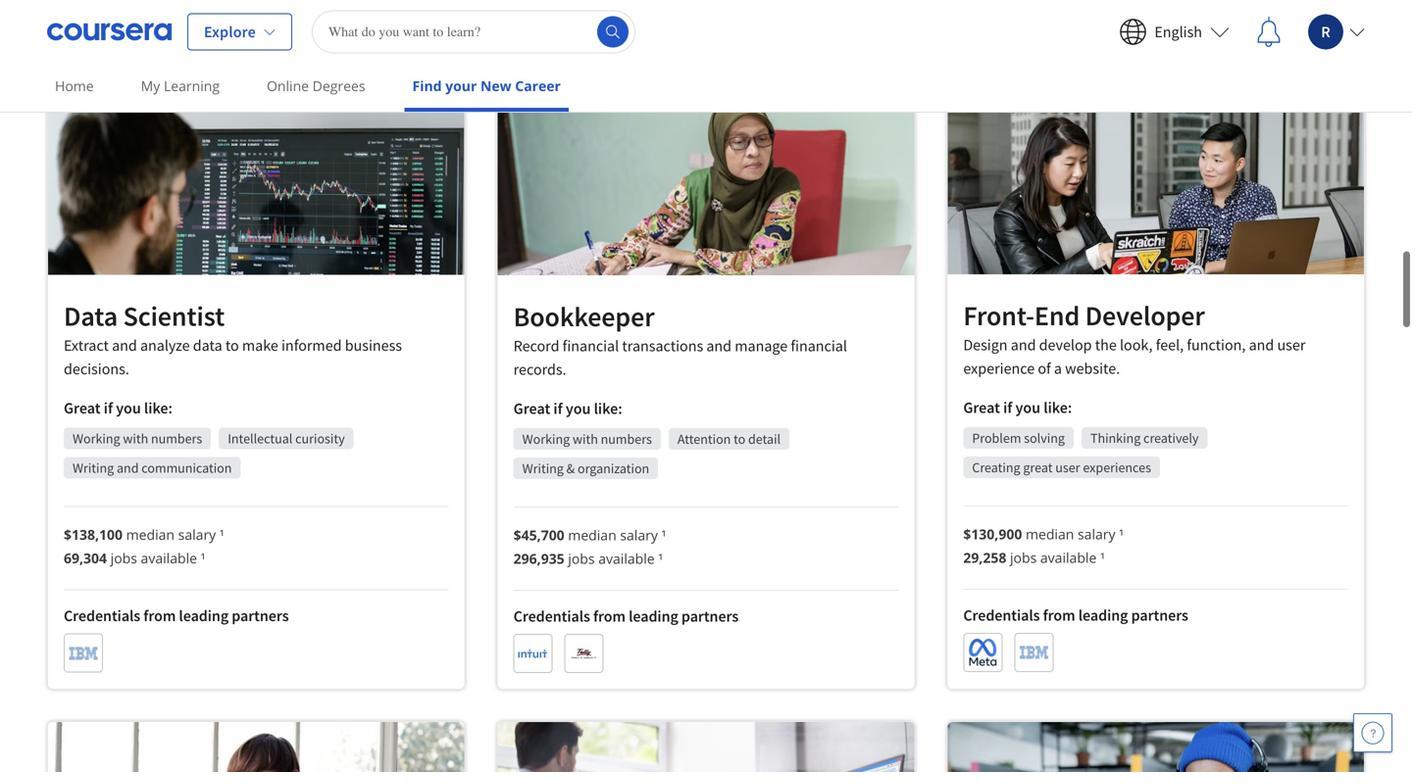 Task type: locate. For each thing, give the bounding box(es) containing it.
0 horizontal spatial credentials
[[64, 607, 140, 626]]

numbers up organization
[[601, 431, 652, 448]]

jobs right 69,304
[[110, 549, 137, 568]]

median inside "$45,700 median salary ¹ 296,935 jobs available ¹"
[[568, 526, 617, 545]]

with
[[123, 430, 148, 448], [573, 431, 598, 448]]

writing and communication
[[73, 460, 232, 477]]

great for data scientist
[[64, 399, 101, 419]]

1 horizontal spatial leading
[[629, 607, 678, 627]]

if for record
[[554, 399, 563, 419]]

working with numbers up 'writing and communication'
[[73, 430, 202, 448]]

salary down organization
[[620, 526, 658, 545]]

writing up the $138,100
[[73, 460, 114, 477]]

and left manage
[[707, 337, 732, 356]]

jobs inside $138,100 median salary ¹ 69,304 jobs available ¹
[[110, 549, 137, 568]]

data scientist image
[[48, 104, 465, 275]]

leading
[[1079, 606, 1128, 626], [179, 607, 229, 626], [629, 607, 678, 627]]

records.
[[514, 360, 566, 380]]

working with numbers for scientist
[[73, 430, 202, 448]]

like: for financial
[[594, 399, 622, 419]]

great down records.
[[514, 399, 550, 419]]

1 vertical spatial user
[[1056, 459, 1080, 477]]

partners for bookkeeper
[[682, 607, 739, 627]]

if down decisions. at left
[[104, 399, 113, 419]]

salary inside $130,900 median salary ¹ 29,258 jobs available ¹
[[1078, 525, 1116, 544]]

1 vertical spatial to
[[734, 431, 746, 448]]

1 horizontal spatial working with numbers
[[522, 431, 652, 448]]

median right $45,700
[[568, 526, 617, 545]]

you for scientist
[[116, 399, 141, 419]]

1 horizontal spatial partners
[[682, 607, 739, 627]]

and right function,
[[1249, 335, 1274, 355]]

2 horizontal spatial jobs
[[1010, 549, 1037, 567]]

salary inside "$45,700 median salary ¹ 296,935 jobs available ¹"
[[620, 526, 658, 545]]

jobs for extract
[[110, 549, 137, 568]]

with up 'writing and communication'
[[123, 430, 148, 448]]

2 horizontal spatial median
[[1026, 525, 1074, 544]]

informed
[[281, 336, 342, 356]]

scientist
[[123, 299, 225, 334]]

2 horizontal spatial partners
[[1131, 606, 1189, 626]]

with up writing & organization
[[573, 431, 598, 448]]

writing left &
[[522, 460, 564, 478]]

find your new career
[[412, 77, 561, 95]]

and
[[1011, 335, 1036, 355], [1249, 335, 1274, 355], [112, 336, 137, 356], [707, 337, 732, 356], [117, 460, 139, 477]]

2 financial from the left
[[791, 337, 847, 356]]

design
[[963, 335, 1008, 355]]

0 horizontal spatial with
[[123, 430, 148, 448]]

end
[[1035, 299, 1080, 333]]

0 horizontal spatial credentials from leading partners
[[64, 607, 289, 626]]

29,258
[[963, 549, 1007, 567]]

partners for data scientist
[[232, 607, 289, 626]]

partners for front-end developer
[[1131, 606, 1189, 626]]

leading down $138,100 median salary ¹ 69,304 jobs available ¹
[[179, 607, 229, 626]]

great up problem
[[963, 398, 1000, 418]]

2 horizontal spatial credentials from leading partners
[[963, 606, 1189, 626]]

0 vertical spatial to
[[225, 336, 239, 356]]

0 horizontal spatial user
[[1056, 459, 1080, 477]]

available right 296,935
[[598, 550, 655, 569]]

writing & organization
[[522, 460, 649, 478]]

coursera image
[[47, 16, 172, 48]]

$138,100
[[64, 526, 123, 545]]

credentials from leading partners
[[963, 606, 1189, 626], [64, 607, 289, 626], [514, 607, 739, 627]]

jobs right 296,935
[[568, 550, 595, 569]]

1 horizontal spatial available
[[598, 550, 655, 569]]

working up &
[[522, 431, 570, 448]]

r
[[1321, 22, 1331, 42]]

decisions.
[[64, 360, 129, 379]]

1 horizontal spatial great
[[514, 399, 550, 419]]

salary for developer
[[1078, 525, 1116, 544]]

bookkeeper
[[514, 300, 655, 334]]

jobs inside "$45,700 median salary ¹ 296,935 jobs available ¹"
[[568, 550, 595, 569]]

working
[[73, 430, 120, 448], [522, 431, 570, 448]]

1 horizontal spatial you
[[566, 399, 591, 419]]

1 horizontal spatial numbers
[[601, 431, 652, 448]]

1 horizontal spatial financial
[[791, 337, 847, 356]]

attention to detail
[[678, 431, 781, 448]]

numbers up communication
[[151, 430, 202, 448]]

communication
[[142, 460, 232, 477]]

1 horizontal spatial great if you like:
[[514, 399, 622, 419]]

1 horizontal spatial working
[[522, 431, 570, 448]]

1 horizontal spatial salary
[[620, 526, 658, 545]]

learning
[[164, 77, 220, 95]]

numbers for record
[[601, 431, 652, 448]]

0 horizontal spatial if
[[104, 399, 113, 419]]

great down decisions. at left
[[64, 399, 101, 419]]

developer
[[1085, 299, 1205, 333]]

0 horizontal spatial median
[[126, 526, 175, 545]]

bookkeeper image
[[498, 104, 914, 276]]

0 horizontal spatial partners
[[232, 607, 289, 626]]

your
[[445, 77, 477, 95]]

2 horizontal spatial from
[[1043, 606, 1076, 626]]

from down "$45,700 median salary ¹ 296,935 jobs available ¹"
[[593, 607, 626, 627]]

you
[[1016, 398, 1041, 418], [116, 399, 141, 419], [566, 399, 591, 419]]

2 horizontal spatial leading
[[1079, 606, 1128, 626]]

experiences
[[1083, 459, 1151, 477]]

to right the data
[[225, 336, 239, 356]]

median right the $138,100
[[126, 526, 175, 545]]

0 horizontal spatial great
[[64, 399, 101, 419]]

jobs right the '29,258'
[[1010, 549, 1037, 567]]

¹
[[1119, 525, 1124, 544], [220, 526, 224, 545], [662, 526, 666, 545], [1100, 549, 1105, 567], [201, 549, 205, 568], [658, 550, 663, 569]]

thinking creatively
[[1091, 430, 1199, 447]]

great
[[963, 398, 1000, 418], [64, 399, 101, 419], [514, 399, 550, 419]]

credentials down the '29,258'
[[963, 606, 1040, 626]]

numbers
[[151, 430, 202, 448], [601, 431, 652, 448]]

median
[[1026, 525, 1074, 544], [126, 526, 175, 545], [568, 526, 617, 545]]

from down $138,100 median salary ¹ 69,304 jobs available ¹
[[143, 607, 176, 626]]

find your new career link
[[405, 64, 569, 112]]

2 horizontal spatial available
[[1041, 549, 1097, 567]]

like: up solving
[[1044, 398, 1072, 418]]

if down records.
[[554, 399, 563, 419]]

0 horizontal spatial salary
[[178, 526, 216, 545]]

leading down $130,900 median salary ¹ 29,258 jobs available ¹
[[1079, 606, 1128, 626]]

0 horizontal spatial writing
[[73, 460, 114, 477]]

you up problem solving
[[1016, 398, 1041, 418]]

financial right manage
[[791, 337, 847, 356]]

salary for financial
[[620, 526, 658, 545]]

great for bookkeeper
[[514, 399, 550, 419]]

great if you like: up problem solving
[[963, 398, 1072, 418]]

0 horizontal spatial you
[[116, 399, 141, 419]]

median inside $138,100 median salary ¹ 69,304 jobs available ¹
[[126, 526, 175, 545]]

None search field
[[312, 10, 635, 53]]

working up 'writing and communication'
[[73, 430, 120, 448]]

available for extract
[[141, 549, 197, 568]]

credentials for developer
[[963, 606, 1040, 626]]

salary down experiences
[[1078, 525, 1116, 544]]

1 horizontal spatial median
[[568, 526, 617, 545]]

0 horizontal spatial from
[[143, 607, 176, 626]]

user right great
[[1056, 459, 1080, 477]]

to left detail
[[734, 431, 746, 448]]

1 horizontal spatial credentials from leading partners
[[514, 607, 739, 627]]

0 horizontal spatial available
[[141, 549, 197, 568]]

from for developer
[[1043, 606, 1076, 626]]

jobs
[[1010, 549, 1037, 567], [110, 549, 137, 568], [568, 550, 595, 569]]

0 horizontal spatial financial
[[563, 337, 619, 356]]

credentials from leading partners down "$45,700 median salary ¹ 296,935 jobs available ¹"
[[514, 607, 739, 627]]

1 financial from the left
[[563, 337, 619, 356]]

if up problem solving
[[1003, 398, 1013, 418]]

available right 69,304
[[141, 549, 197, 568]]

a
[[1054, 359, 1062, 379]]

credentials down 69,304
[[64, 607, 140, 626]]

leading down "$45,700 median salary ¹ 296,935 jobs available ¹"
[[629, 607, 678, 627]]

2 horizontal spatial great
[[963, 398, 1000, 418]]

great if you like: down records.
[[514, 399, 622, 419]]

credentials from leading partners down $130,900 median salary ¹ 29,258 jobs available ¹
[[963, 606, 1189, 626]]

2 horizontal spatial credentials
[[963, 606, 1040, 626]]

2 horizontal spatial you
[[1016, 398, 1041, 418]]

detail
[[748, 431, 781, 448]]

credentials
[[963, 606, 1040, 626], [64, 607, 140, 626], [514, 607, 590, 627]]

median inside $130,900 median salary ¹ 29,258 jobs available ¹
[[1026, 525, 1074, 544]]

thinking
[[1091, 430, 1141, 447]]

available inside $130,900 median salary ¹ 29,258 jobs available ¹
[[1041, 549, 1097, 567]]

working for scientist
[[73, 430, 120, 448]]

great if you like: for end
[[963, 398, 1072, 418]]

writing
[[73, 460, 114, 477], [522, 460, 564, 478]]

working with numbers up writing & organization
[[522, 431, 652, 448]]

0 horizontal spatial working
[[73, 430, 120, 448]]

1 horizontal spatial like:
[[594, 399, 622, 419]]

salary down communication
[[178, 526, 216, 545]]

my learning
[[141, 77, 220, 95]]

available inside "$45,700 median salary ¹ 296,935 jobs available ¹"
[[598, 550, 655, 569]]

2 horizontal spatial great if you like:
[[963, 398, 1072, 418]]

you for record
[[566, 399, 591, 419]]

available
[[1041, 549, 1097, 567], [141, 549, 197, 568], [598, 550, 655, 569]]

credentials for extract
[[64, 607, 140, 626]]

leading for developer
[[1079, 606, 1128, 626]]

great if you like: down decisions. at left
[[64, 399, 173, 419]]

1 horizontal spatial jobs
[[568, 550, 595, 569]]

attention
[[678, 431, 731, 448]]

2 horizontal spatial like:
[[1044, 398, 1072, 418]]

extract
[[64, 336, 109, 356]]

from down $130,900 median salary ¹ 29,258 jobs available ¹
[[1043, 606, 1076, 626]]

of
[[1038, 359, 1051, 379]]

financial down bookkeeper
[[563, 337, 619, 356]]

like: up 'writing and communication'
[[144, 399, 173, 419]]

website.
[[1065, 359, 1120, 379]]

credentials from leading partners down $138,100 median salary ¹ 69,304 jobs available ¹
[[64, 607, 289, 626]]

partners
[[1131, 606, 1189, 626], [232, 607, 289, 626], [682, 607, 739, 627]]

0 horizontal spatial working with numbers
[[73, 430, 202, 448]]

if
[[1003, 398, 1013, 418], [104, 399, 113, 419], [554, 399, 563, 419]]

creating great user experiences
[[972, 459, 1151, 477]]

with for scientist
[[123, 430, 148, 448]]

user
[[1277, 335, 1306, 355], [1056, 459, 1080, 477]]

financial
[[563, 337, 619, 356], [791, 337, 847, 356]]

0 horizontal spatial to
[[225, 336, 239, 356]]

and inside data scientist extract and analyze data to make informed business decisions.
[[112, 336, 137, 356]]

problem solving
[[972, 430, 1065, 447]]

like: up organization
[[594, 399, 622, 419]]

solving
[[1024, 430, 1065, 447]]

working with numbers
[[73, 430, 202, 448], [522, 431, 652, 448]]

explore
[[204, 22, 256, 42]]

you down decisions. at left
[[116, 399, 141, 419]]

credentials from leading partners for financial
[[514, 607, 739, 627]]

1 horizontal spatial credentials
[[514, 607, 590, 627]]

like:
[[1044, 398, 1072, 418], [144, 399, 173, 419], [594, 399, 622, 419]]

online degrees
[[267, 77, 365, 95]]

bookkeeper record financial transactions and manage financial records.
[[514, 300, 847, 380]]

1 horizontal spatial to
[[734, 431, 746, 448]]

0 horizontal spatial like:
[[144, 399, 173, 419]]

jobs for financial
[[568, 550, 595, 569]]

1 horizontal spatial from
[[593, 607, 626, 627]]

salary
[[1078, 525, 1116, 544], [178, 526, 216, 545], [620, 526, 658, 545]]

leading for extract
[[179, 607, 229, 626]]

to
[[225, 336, 239, 356], [734, 431, 746, 448]]

and up decisions. at left
[[112, 336, 137, 356]]

front-end developer design and develop the look, feel, function, and user experience of a website.
[[963, 299, 1306, 379]]

$130,900
[[963, 525, 1022, 544]]

great if you like:
[[963, 398, 1072, 418], [64, 399, 173, 419], [514, 399, 622, 419]]

0 vertical spatial user
[[1277, 335, 1306, 355]]

to inside data scientist extract and analyze data to make informed business decisions.
[[225, 336, 239, 356]]

jobs inside $130,900 median salary ¹ 29,258 jobs available ¹
[[1010, 549, 1037, 567]]

credentials from leading partners for developer
[[963, 606, 1189, 626]]

available inside $138,100 median salary ¹ 69,304 jobs available ¹
[[141, 549, 197, 568]]

0 horizontal spatial leading
[[179, 607, 229, 626]]

salary inside $138,100 median salary ¹ 69,304 jobs available ¹
[[178, 526, 216, 545]]

great
[[1023, 459, 1053, 477]]

writing for scientist
[[73, 460, 114, 477]]

you down records.
[[566, 399, 591, 419]]

1 horizontal spatial writing
[[522, 460, 564, 478]]

credentials down 296,935
[[514, 607, 590, 627]]

1 horizontal spatial if
[[554, 399, 563, 419]]

1 horizontal spatial with
[[573, 431, 598, 448]]

business
[[345, 336, 402, 356]]

0 horizontal spatial great if you like:
[[64, 399, 173, 419]]

leading for financial
[[629, 607, 678, 627]]

0 horizontal spatial jobs
[[110, 549, 137, 568]]

available right the '29,258'
[[1041, 549, 1097, 567]]

from
[[1043, 606, 1076, 626], [143, 607, 176, 626], [593, 607, 626, 627]]

2 horizontal spatial if
[[1003, 398, 1013, 418]]

0 horizontal spatial numbers
[[151, 430, 202, 448]]

median right $130,900
[[1026, 525, 1074, 544]]

1 horizontal spatial user
[[1277, 335, 1306, 355]]

user right function,
[[1277, 335, 1306, 355]]

record
[[514, 337, 560, 356]]

2 horizontal spatial salary
[[1078, 525, 1116, 544]]



Task type: describe. For each thing, give the bounding box(es) containing it.
What do you want to learn? text field
[[312, 10, 635, 53]]

available for developer
[[1041, 549, 1097, 567]]

home
[[55, 77, 94, 95]]

data scientist extract and analyze data to make informed business decisions.
[[64, 299, 402, 379]]

english button
[[1108, 6, 1242, 57]]

median for financial
[[568, 526, 617, 545]]

$45,700
[[514, 526, 565, 545]]

$138,100 median salary ¹ 69,304 jobs available ¹
[[64, 526, 224, 568]]

intellectual
[[228, 430, 293, 448]]

and inside the bookkeeper record financial transactions and manage financial records.
[[707, 337, 732, 356]]

problem
[[972, 430, 1021, 447]]

develop
[[1039, 335, 1092, 355]]

working with numbers for record
[[522, 431, 652, 448]]

explore button
[[187, 13, 292, 51]]

great if you like: for record
[[514, 399, 622, 419]]

available for financial
[[598, 550, 655, 569]]

and left communication
[[117, 460, 139, 477]]

you for end
[[1016, 398, 1041, 418]]

salary for extract
[[178, 526, 216, 545]]

feel,
[[1156, 335, 1184, 355]]

the
[[1095, 335, 1117, 355]]

career
[[515, 77, 561, 95]]

working for record
[[522, 431, 570, 448]]

like: for developer
[[1044, 398, 1072, 418]]

my learning link
[[133, 64, 228, 108]]

my
[[141, 77, 160, 95]]

home link
[[47, 64, 102, 108]]

transactions
[[622, 337, 703, 356]]

296,935
[[514, 550, 565, 569]]

help center image
[[1361, 722, 1385, 745]]

new
[[481, 77, 512, 95]]

data
[[193, 336, 222, 356]]

$130,900 median salary ¹ 29,258 jobs available ¹
[[963, 525, 1124, 567]]

look,
[[1120, 335, 1153, 355]]

analyze
[[140, 336, 190, 356]]

creating
[[972, 459, 1021, 477]]

jobs for developer
[[1010, 549, 1037, 567]]

median for extract
[[126, 526, 175, 545]]

r button
[[1297, 2, 1365, 61]]

manage
[[735, 337, 788, 356]]

like: for extract
[[144, 399, 173, 419]]

credentials from leading partners for extract
[[64, 607, 289, 626]]

organization
[[578, 460, 649, 478]]

if for scientist
[[104, 399, 113, 419]]

great for front-end developer
[[963, 398, 1000, 418]]

writing for record
[[522, 460, 564, 478]]

find
[[412, 77, 442, 95]]

69,304
[[64, 549, 107, 568]]

credentials for financial
[[514, 607, 590, 627]]

experience
[[963, 359, 1035, 379]]

median for developer
[[1026, 525, 1074, 544]]

great if you like: for scientist
[[64, 399, 173, 419]]

creatively
[[1144, 430, 1199, 447]]

if for end
[[1003, 398, 1013, 418]]

&
[[567, 460, 575, 478]]

and up experience
[[1011, 335, 1036, 355]]

make
[[242, 336, 278, 356]]

user inside the front-end developer design and develop the look, feel, function, and user experience of a website.
[[1277, 335, 1306, 355]]

function,
[[1187, 335, 1246, 355]]

degrees
[[313, 77, 365, 95]]

english
[[1155, 22, 1202, 42]]

front-
[[963, 299, 1035, 333]]

$45,700 median salary ¹ 296,935 jobs available ¹
[[514, 526, 666, 569]]

curiosity
[[295, 430, 345, 448]]

numbers for scientist
[[151, 430, 202, 448]]

data
[[64, 299, 118, 334]]

online degrees link
[[259, 64, 373, 108]]

with for record
[[573, 431, 598, 448]]

intellectual curiosity
[[228, 430, 345, 448]]

from for extract
[[143, 607, 176, 626]]

from for financial
[[593, 607, 626, 627]]

online
[[267, 77, 309, 95]]



Task type: vqa. For each thing, say whether or not it's contained in the screenshot.
leading corresponding to Developer
yes



